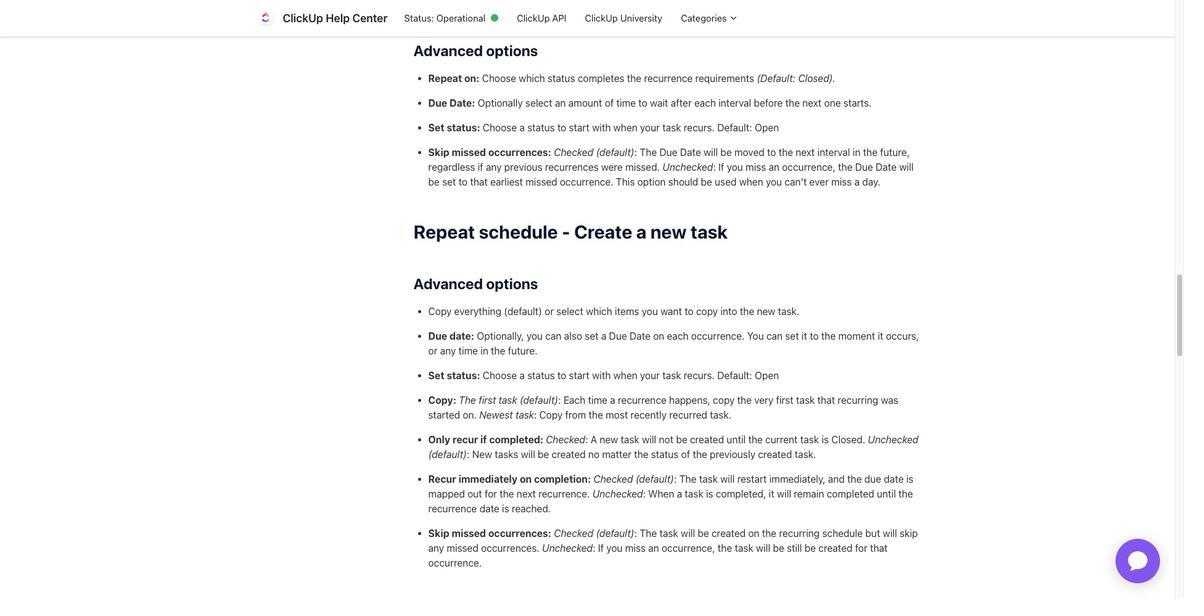 Task type: vqa. For each thing, say whether or not it's contained in the screenshot.


Task type: describe. For each thing, give the bounding box(es) containing it.
due date:
[[428, 331, 474, 342]]

: for occurrence.
[[593, 543, 596, 554]]

day.
[[862, 176, 881, 187]]

closed).
[[798, 73, 836, 84]]

2 horizontal spatial set
[[785, 331, 799, 342]]

open for very
[[755, 370, 779, 381]]

will inside : if you miss an occurrence, the due date will be set to that earliest missed occurrence. this option should be used when you can't ever miss a day.
[[900, 161, 914, 173]]

to right want
[[685, 306, 694, 317]]

task up completed:
[[516, 410, 534, 421]]

(default) left each
[[520, 395, 558, 406]]

to up each
[[558, 370, 567, 381]]

unchecked for be
[[663, 161, 713, 173]]

but
[[866, 528, 880, 539]]

reached.
[[512, 503, 551, 514]]

: for reached.
[[643, 489, 646, 500]]

0 vertical spatial or
[[545, 306, 554, 317]]

completed:
[[489, 434, 544, 445]]

: when a task is completed, it will remain completed until the recurrence date is reached.
[[428, 489, 913, 514]]

1 vertical spatial on
[[520, 474, 532, 485]]

task up newest
[[499, 395, 517, 406]]

(default) up the ': if you miss an occurrence, the task will be still be created for that occurrence.'
[[596, 528, 635, 539]]

missed down "out"
[[452, 528, 486, 539]]

items
[[615, 306, 639, 317]]

your for time
[[640, 370, 660, 381]]

clickup university link
[[576, 7, 672, 30]]

everything
[[454, 306, 502, 317]]

occurrence, for task
[[662, 543, 715, 554]]

categories
[[681, 12, 729, 24]]

when
[[648, 489, 674, 500]]

an for task
[[648, 543, 659, 554]]

on inside optionally, you can also set a due date on each occurrence. you can set it to the moment it occurs, or any time in the future.
[[653, 331, 665, 342]]

task down after
[[663, 122, 681, 133]]

1 advanced options from the top
[[414, 42, 538, 59]]

it inside : when a task is completed, it will remain completed until the recurrence date is reached.
[[769, 489, 775, 500]]

missed inside : the task will be created on the recurring schedule but will skip any missed occurrences.
[[447, 543, 479, 554]]

an for time
[[555, 97, 566, 108]]

skip
[[900, 528, 918, 539]]

is inside ': the task will restart immediately, and the due date is mapped out for the next recurrence.'
[[907, 474, 914, 485]]

for for created
[[855, 543, 868, 554]]

the for be
[[640, 528, 657, 539]]

skip missed occurrences: checked (default) for occurrences.
[[428, 528, 635, 539]]

: each time a recurrence happens, copy the very first task that recurring was started on.
[[428, 395, 899, 421]]

no
[[588, 449, 600, 460]]

clickup api link
[[508, 7, 576, 30]]

on:
[[464, 73, 480, 84]]

: for if
[[635, 147, 637, 158]]

0 vertical spatial which
[[519, 73, 545, 84]]

set status: choose a status to start with when your task recurs. default: open for each
[[428, 370, 782, 381]]

on inside : the task will be created on the recurring schedule but will skip any missed occurrences.
[[748, 528, 760, 539]]

for for out
[[485, 489, 497, 500]]

task inside : when a task is completed, it will remain completed until the recurrence date is reached.
[[685, 489, 704, 500]]

1 horizontal spatial set
[[585, 331, 599, 342]]

0 vertical spatial choose
[[482, 73, 516, 84]]

recur
[[428, 474, 456, 485]]

: the due date will be moved to the next interval in the future, regardless if any previous recurrences were missed.
[[428, 147, 910, 173]]

unchecked (default)
[[428, 434, 919, 460]]

still
[[787, 543, 802, 554]]

clickup help center link
[[256, 8, 395, 28]]

will inside : the due date will be moved to the next interval in the future, regardless if any previous recurrences were missed.
[[704, 147, 718, 158]]

restart
[[738, 474, 767, 485]]

optionally,
[[477, 331, 524, 342]]

missed inside : if you miss an occurrence, the due date will be set to that earliest missed occurrence. this option should be used when you can't ever miss a day.
[[526, 176, 557, 187]]

is left "reached."
[[502, 503, 509, 514]]

after
[[671, 97, 692, 108]]

optionally, you can also set a due date on each occurrence. you can set it to the moment it occurs, or any time in the future.
[[428, 331, 919, 357]]

status down not
[[651, 449, 679, 460]]

repeat schedule - create a new task
[[414, 221, 728, 242]]

default: for copy
[[717, 370, 752, 381]]

: the task will restart immediately, and the due date is mapped out for the next recurrence.
[[428, 474, 914, 500]]

1 vertical spatial which
[[586, 306, 612, 317]]

wait
[[650, 97, 668, 108]]

newest task : copy from the most recently recurred task.
[[479, 410, 732, 421]]

set inside : if you miss an occurrence, the due date will be set to that earliest missed occurrence. this option should be used when you can't ever miss a day.
[[442, 176, 456, 187]]

on.
[[463, 410, 477, 421]]

a inside : if you miss an occurrence, the due date will be set to that earliest missed occurrence. this option should be used when you can't ever miss a day.
[[855, 176, 860, 187]]

will down completed:
[[521, 449, 535, 460]]

previous
[[504, 161, 543, 173]]

: if you miss an occurrence, the due date will be set to that earliest missed occurrence. this option should be used when you can't ever miss a day.
[[428, 161, 914, 187]]

will up : new tasks will be created no matter the status of the previously created task.
[[642, 434, 657, 445]]

recently
[[631, 410, 667, 421]]

tasks
[[495, 449, 518, 460]]

2 advanced options from the top
[[414, 275, 538, 292]]

only recur if completed: checked : a new task will not be created until the current task is closed.
[[428, 434, 868, 445]]

recur immediately on completion: checked (default)
[[428, 474, 674, 485]]

be left still
[[773, 543, 784, 554]]

clickup for clickup help center
[[283, 12, 323, 25]]

choose for due date:
[[483, 370, 517, 381]]

with for each
[[592, 370, 611, 381]]

: for on.
[[558, 395, 561, 406]]

completed
[[827, 489, 875, 500]]

previously
[[710, 449, 756, 460]]

occurrence. inside the ': if you miss an occurrence, the task will be still be created for that occurrence.'
[[428, 558, 482, 569]]

each inside optionally, you can also set a due date on each occurrence. you can set it to the moment it occurs, or any time in the future.
[[667, 331, 689, 342]]

into
[[721, 306, 737, 317]]

want
[[661, 306, 682, 317]]

to left wait
[[639, 97, 648, 108]]

1 advanced from the top
[[414, 42, 483, 59]]

can't
[[785, 176, 807, 187]]

created up previously at the bottom right of page
[[690, 434, 724, 445]]

1 vertical spatial copy
[[539, 410, 563, 421]]

operational
[[437, 12, 486, 24]]

clickup api
[[517, 12, 567, 24]]

0 vertical spatial interval
[[719, 97, 751, 108]]

: for missed
[[713, 161, 716, 173]]

created inside : the task will be created on the recurring schedule but will skip any missed occurrences.
[[712, 528, 746, 539]]

that inside the : each time a recurrence happens, copy the very first task that recurring was started on.
[[818, 395, 835, 406]]

created down the current
[[758, 449, 792, 460]]

miss for the
[[746, 161, 766, 173]]

0 vertical spatial schedule
[[479, 221, 558, 242]]

recurrence inside : when a task is completed, it will remain completed until the recurrence date is reached.
[[428, 503, 477, 514]]

a inside the : each time a recurrence happens, copy the very first task that recurring was started on.
[[610, 395, 615, 406]]

due inside : the due date will be moved to the next interval in the future, regardless if any previous recurrences were missed.
[[660, 147, 678, 158]]

clickup for clickup university
[[585, 12, 618, 24]]

: new tasks will be created no matter the status of the previously created task.
[[467, 449, 819, 460]]

1 vertical spatial if
[[481, 434, 487, 445]]

any inside : the due date will be moved to the next interval in the future, regardless if any previous recurrences were missed.
[[486, 161, 502, 173]]

created left no
[[552, 449, 586, 460]]

due
[[865, 474, 881, 485]]

immediately,
[[770, 474, 826, 485]]

recur
[[453, 434, 478, 445]]

be right not
[[676, 434, 688, 445]]

1 horizontal spatial select
[[557, 306, 584, 317]]

occurrence, for due
[[782, 161, 836, 173]]

set status: choose a status to start with when your task recurs. default: open for the
[[428, 122, 782, 133]]

future.
[[508, 345, 538, 357]]

completion:
[[534, 474, 591, 485]]

task down used
[[691, 221, 728, 242]]

2 horizontal spatial it
[[878, 331, 884, 342]]

center
[[353, 12, 388, 25]]

when for happens,
[[614, 370, 638, 381]]

start for checked (default)
[[569, 122, 590, 133]]

status:
[[404, 12, 434, 24]]

task up happens,
[[663, 370, 681, 381]]

is left closed.
[[822, 434, 829, 445]]

will inside the ': if you miss an occurrence, the task will be still be created for that occurrence.'
[[756, 543, 771, 554]]

any inside : the task will be created on the recurring schedule but will skip any missed occurrences.
[[428, 543, 444, 554]]

very
[[755, 395, 774, 406]]

to inside optionally, you can also set a due date on each occurrence. you can set it to the moment it occurs, or any time in the future.
[[810, 331, 819, 342]]

1 can from the left
[[545, 331, 562, 342]]

skip for : the task will be created on the recurring schedule but will skip any missed occurrences.
[[428, 528, 449, 539]]

task up : new tasks will be created no matter the status of the previously created task.
[[621, 434, 640, 445]]

occurrences: for occurrences.
[[489, 528, 551, 539]]

created inside the ': if you miss an occurrence, the task will be still be created for that occurrence.'
[[819, 543, 853, 554]]

skip for : the due date will be moved to the next interval in the future, regardless if any previous recurrences were missed.
[[428, 147, 449, 158]]

recurs. for happens,
[[684, 370, 715, 381]]

clickup for clickup api
[[517, 12, 550, 24]]

university
[[620, 12, 663, 24]]

matter
[[602, 449, 632, 460]]

only
[[428, 434, 450, 445]]

recurring inside : the task will be created on the recurring schedule but will skip any missed occurrences.
[[779, 528, 820, 539]]

was
[[881, 395, 899, 406]]

ever
[[810, 176, 829, 187]]

0 vertical spatial until
[[727, 434, 746, 445]]

be right still
[[805, 543, 816, 554]]

will down : when a task is completed, it will remain completed until the recurrence date is reached.
[[681, 528, 695, 539]]

copy: the first task (default)
[[428, 395, 558, 406]]

be left used
[[701, 176, 712, 187]]

to inside : the due date will be moved to the next interval in the future, regardless if any previous recurrences were missed.
[[767, 147, 776, 158]]

future,
[[880, 147, 910, 158]]

task inside : the task will be created on the recurring schedule but will skip any missed occurrences.
[[660, 528, 678, 539]]

recurred
[[669, 410, 708, 421]]

that inside the ': if you miss an occurrence, the task will be still be created for that occurrence.'
[[870, 543, 888, 554]]

0 vertical spatial recurrence
[[644, 73, 693, 84]]

(default) up optionally,
[[504, 306, 542, 317]]

first inside the : each time a recurrence happens, copy the very first task that recurring was started on.
[[776, 395, 794, 406]]

earliest
[[490, 176, 523, 187]]

to inside : if you miss an occurrence, the due date will be set to that earliest missed occurrence. this option should be used when you can't ever miss a day.
[[459, 176, 468, 187]]

a inside optionally, you can also set a due date on each occurrence. you can set it to the moment it occurs, or any time in the future.
[[601, 331, 607, 342]]

be up recur immediately on completion: checked (default) at the bottom of the page
[[538, 449, 549, 460]]

date inside : if you miss an occurrence, the due date will be set to that earliest missed occurrence. this option should be used when you can't ever miss a day.
[[876, 161, 897, 173]]

0 vertical spatial copy
[[696, 306, 718, 317]]

will right but
[[883, 528, 897, 539]]

repeat for repeat on: choose which status completes the recurrence requirements (default: closed).
[[428, 73, 462, 84]]

(default) up the "when"
[[636, 474, 674, 485]]

most
[[606, 410, 628, 421]]

started
[[428, 410, 460, 421]]

missed.
[[626, 161, 660, 173]]

will inside : when a task is completed, it will remain completed until the recurrence date is reached.
[[777, 489, 791, 500]]

option
[[638, 176, 666, 187]]

with for the
[[592, 122, 611, 133]]

clickup help help center home page image
[[256, 8, 275, 28]]

task right the current
[[801, 434, 819, 445]]

api
[[552, 12, 567, 24]]

skip missed occurrences: checked (default) for if
[[428, 147, 635, 158]]

a right create
[[636, 221, 647, 242]]

: if you miss an occurrence, the task will be still be created for that occurrence.
[[428, 543, 888, 569]]

-
[[562, 221, 570, 242]]

2 advanced from the top
[[414, 275, 483, 292]]

1 vertical spatial task.
[[710, 410, 732, 421]]

if for due
[[719, 161, 724, 173]]

help
[[326, 12, 350, 25]]

you inside the ': if you miss an occurrence, the task will be still be created for that occurrence.'
[[607, 543, 623, 554]]

due date: optionally select an amount of time to wait after each interval before the next one starts.
[[428, 97, 872, 108]]

in inside optionally, you can also set a due date on each occurrence. you can set it to the moment it occurs, or any time in the future.
[[481, 345, 488, 357]]

status up previous
[[527, 122, 555, 133]]

the for (default)
[[459, 395, 476, 406]]

be down regardless
[[428, 176, 440, 187]]

is left completed,
[[706, 489, 713, 500]]

default: for moved
[[717, 122, 752, 133]]

occurrences.
[[481, 543, 540, 554]]

status down future.
[[527, 370, 555, 381]]

you inside optionally, you can also set a due date on each occurrence. you can set it to the moment it occurs, or any time in the future.
[[527, 331, 543, 342]]

or inside optionally, you can also set a due date on each occurrence. you can set it to the moment it occurs, or any time in the future.
[[428, 345, 438, 357]]

clickup help center
[[283, 12, 388, 25]]

occurrence. inside : if you miss an occurrence, the due date will be set to that earliest missed occurrence. this option should be used when you can't ever miss a day.
[[560, 176, 614, 187]]



Task type: locate. For each thing, give the bounding box(es) containing it.
unchecked
[[663, 161, 713, 173], [868, 434, 919, 445], [593, 489, 643, 500], [542, 543, 593, 554]]

recurring inside the : each time a recurrence happens, copy the very first task that recurring was started on.
[[838, 395, 879, 406]]

will inside ': the task will restart immediately, and the due date is mapped out for the next recurrence.'
[[721, 474, 735, 485]]

a
[[591, 434, 597, 445]]

not
[[659, 434, 674, 445]]

1 set status: choose a status to start with when your task recurs. default: open from the top
[[428, 122, 782, 133]]

were
[[601, 161, 623, 173]]

the inside : the task will be created on the recurring schedule but will skip any missed occurrences.
[[640, 528, 657, 539]]

first up newest
[[479, 395, 496, 406]]

any
[[486, 161, 502, 173], [440, 345, 456, 357], [428, 543, 444, 554]]

due inside : if you miss an occurrence, the due date will be set to that earliest missed occurrence. this option should be used when you can't ever miss a day.
[[855, 161, 873, 173]]

0 vertical spatial date
[[680, 147, 701, 158]]

2 can from the left
[[767, 331, 783, 342]]

: for next
[[674, 474, 677, 485]]

1 horizontal spatial miss
[[746, 161, 766, 173]]

occurs,
[[886, 331, 919, 342]]

if inside : if you miss an occurrence, the due date will be set to that earliest missed occurrence. this option should be used when you can't ever miss a day.
[[719, 161, 724, 173]]

0 horizontal spatial first
[[479, 395, 496, 406]]

0 horizontal spatial until
[[727, 434, 746, 445]]

skip missed occurrences: checked (default) down "reached."
[[428, 528, 635, 539]]

0 horizontal spatial interval
[[719, 97, 751, 108]]

moment
[[839, 331, 875, 342]]

set for copy: the first task (default)
[[428, 370, 445, 381]]

1 with from the top
[[592, 122, 611, 133]]

0 horizontal spatial which
[[519, 73, 545, 84]]

in inside : the due date will be moved to the next interval in the future, regardless if any previous recurrences were missed.
[[853, 147, 861, 158]]

0 vertical spatial occurrences:
[[489, 147, 551, 158]]

2 open from the top
[[755, 370, 779, 381]]

1 vertical spatial repeat
[[414, 221, 475, 242]]

2 horizontal spatial an
[[769, 161, 780, 173]]

occurrences: for if
[[489, 147, 551, 158]]

will down future,
[[900, 161, 914, 173]]

1 vertical spatial advanced
[[414, 275, 483, 292]]

2 skip from the top
[[428, 528, 449, 539]]

copy:
[[428, 395, 456, 406]]

created down completed,
[[712, 528, 746, 539]]

date inside : when a task is completed, it will remain completed until the recurrence date is reached.
[[480, 503, 500, 514]]

: the task will be created on the recurring schedule but will skip any missed occurrences.
[[428, 528, 918, 554]]

recurrence.
[[539, 489, 590, 500]]

2 your from the top
[[640, 370, 660, 381]]

2 vertical spatial task.
[[795, 449, 816, 460]]

when inside : if you miss an occurrence, the due date will be set to that earliest missed occurrence. this option should be used when you can't ever miss a day.
[[739, 176, 763, 187]]

1 vertical spatial status:
[[447, 370, 480, 381]]

the for restart
[[680, 474, 697, 485]]

1 open from the top
[[755, 122, 779, 133]]

happens,
[[669, 395, 711, 406]]

an inside : if you miss an occurrence, the due date will be set to that earliest missed occurrence. this option should be used when you can't ever miss a day.
[[769, 161, 780, 173]]

(default) down only at left bottom
[[428, 449, 467, 460]]

repeat for repeat schedule - create a new task
[[414, 221, 475, 242]]

1 vertical spatial when
[[739, 176, 763, 187]]

be inside : the task will be created on the recurring schedule but will skip any missed occurrences.
[[698, 528, 709, 539]]

your up the : each time a recurrence happens, copy the very first task that recurring was started on.
[[640, 370, 660, 381]]

when for be
[[614, 122, 638, 133]]

interval down requirements
[[719, 97, 751, 108]]

recurrence up recently
[[618, 395, 667, 406]]

0 horizontal spatial time
[[459, 345, 478, 357]]

date inside optionally, you can also set a due date on each occurrence. you can set it to the moment it occurs, or any time in the future.
[[630, 331, 651, 342]]

1 vertical spatial schedule
[[823, 528, 863, 539]]

repeat on: choose which status completes the recurrence requirements (default: closed).
[[428, 73, 836, 84]]

0 horizontal spatial copy
[[428, 306, 452, 317]]

task. for previously
[[795, 449, 816, 460]]

1 vertical spatial next
[[796, 147, 815, 158]]

time inside the : each time a recurrence happens, copy the very first task that recurring was started on.
[[588, 395, 608, 406]]

1 default: from the top
[[717, 122, 752, 133]]

open for the
[[755, 122, 779, 133]]

0 vertical spatial with
[[592, 122, 611, 133]]

with down amount
[[592, 122, 611, 133]]

0 horizontal spatial it
[[769, 489, 775, 500]]

1 vertical spatial of
[[681, 449, 690, 460]]

2 vertical spatial on
[[748, 528, 760, 539]]

schedule left but
[[823, 528, 863, 539]]

0 horizontal spatial recurring
[[779, 528, 820, 539]]

2 horizontal spatial time
[[617, 97, 636, 108]]

0 horizontal spatial date
[[480, 503, 500, 514]]

: inside : the due date will be moved to the next interval in the future, regardless if any previous recurrences were missed.
[[635, 147, 637, 158]]

start up each
[[569, 370, 590, 381]]

2 vertical spatial an
[[648, 543, 659, 554]]

2 horizontal spatial on
[[748, 528, 760, 539]]

which up optionally at the left top
[[519, 73, 545, 84]]

when right used
[[739, 176, 763, 187]]

remain
[[794, 489, 824, 500]]

when
[[614, 122, 638, 133], [739, 176, 763, 187], [614, 370, 638, 381]]

time down repeat on: choose which status completes the recurrence requirements (default: closed).
[[617, 97, 636, 108]]

that
[[470, 176, 488, 187], [818, 395, 835, 406], [870, 543, 888, 554]]

2 vertical spatial any
[[428, 543, 444, 554]]

date down future,
[[876, 161, 897, 173]]

0 vertical spatial when
[[614, 122, 638, 133]]

the inside : the task will be created on the recurring schedule but will skip any missed occurrences.
[[762, 528, 777, 539]]

on up "reached."
[[520, 474, 532, 485]]

for down but
[[855, 543, 868, 554]]

task inside ': the task will restart immediately, and the due date is mapped out for the next recurrence.'
[[699, 474, 718, 485]]

choose up copy: the first task (default)
[[483, 370, 517, 381]]

status: for missed
[[447, 122, 480, 133]]

(default:
[[757, 73, 796, 84]]

an
[[555, 97, 566, 108], [769, 161, 780, 173], [648, 543, 659, 554]]

a right the "when"
[[677, 489, 682, 500]]

missed up regardless
[[452, 147, 486, 158]]

the inside : the due date will be moved to the next interval in the future, regardless if any previous recurrences were missed.
[[640, 147, 657, 158]]

the inside ': the task will restart immediately, and the due date is mapped out for the next recurrence.'
[[680, 474, 697, 485]]

1 vertical spatial your
[[640, 370, 660, 381]]

0 vertical spatial start
[[569, 122, 590, 133]]

occurrence, up ever
[[782, 161, 836, 173]]

time down date:
[[459, 345, 478, 357]]

if inside : the due date will be moved to the next interval in the future, regardless if any previous recurrences were missed.
[[478, 161, 483, 173]]

date inside ': the task will restart immediately, and the due date is mapped out for the next recurrence.'
[[884, 474, 904, 485]]

0 vertical spatial new
[[651, 221, 687, 242]]

1 recurs. from the top
[[684, 122, 715, 133]]

choose
[[482, 73, 516, 84], [483, 122, 517, 133], [483, 370, 517, 381]]

:
[[635, 147, 637, 158], [713, 161, 716, 173], [558, 395, 561, 406], [534, 410, 537, 421], [585, 434, 588, 445], [467, 449, 470, 460], [674, 474, 677, 485], [643, 489, 646, 500], [635, 528, 637, 539], [593, 543, 596, 554]]

you
[[747, 331, 764, 342]]

0 vertical spatial open
[[755, 122, 779, 133]]

task. right the into
[[778, 306, 800, 317]]

0 horizontal spatial date
[[630, 331, 651, 342]]

occurrence,
[[782, 161, 836, 173], [662, 543, 715, 554]]

0 vertical spatial select
[[526, 97, 553, 108]]

1 vertical spatial copy
[[713, 395, 735, 406]]

task left still
[[735, 543, 754, 554]]

application
[[1101, 524, 1175, 598]]

: for occurrences.
[[635, 528, 637, 539]]

1 your from the top
[[640, 122, 660, 133]]

0 vertical spatial in
[[853, 147, 861, 158]]

choose down optionally at the left top
[[483, 122, 517, 133]]

1 first from the left
[[479, 395, 496, 406]]

1 vertical spatial that
[[818, 395, 835, 406]]

will
[[704, 147, 718, 158], [900, 161, 914, 173], [642, 434, 657, 445], [521, 449, 535, 460], [721, 474, 735, 485], [777, 489, 791, 500], [681, 528, 695, 539], [883, 528, 897, 539], [756, 543, 771, 554]]

be left moved
[[721, 147, 732, 158]]

date inside : the due date will be moved to the next interval in the future, regardless if any previous recurrences were missed.
[[680, 147, 701, 158]]

1 horizontal spatial until
[[877, 489, 896, 500]]

0 vertical spatial miss
[[746, 161, 766, 173]]

a
[[520, 122, 525, 133], [855, 176, 860, 187], [636, 221, 647, 242], [601, 331, 607, 342], [520, 370, 525, 381], [610, 395, 615, 406], [677, 489, 682, 500]]

recurring up still
[[779, 528, 820, 539]]

recurs.
[[684, 122, 715, 133], [684, 370, 715, 381]]

copy everything (default) or select which items you want to copy into the new task.
[[428, 306, 800, 317]]

: inside : if you miss an occurrence, the due date will be set to that earliest missed occurrence. this option should be used when you can't ever miss a day.
[[713, 161, 716, 173]]

0 horizontal spatial select
[[526, 97, 553, 108]]

set status: choose a status to start with when your task recurs. default: open
[[428, 122, 782, 133], [428, 370, 782, 381]]

optionally
[[478, 97, 523, 108]]

any inside optionally, you can also set a due date on each occurrence. you can set it to the moment it occurs, or any time in the future.
[[440, 345, 456, 357]]

2 set status: choose a status to start with when your task recurs. default: open from the top
[[428, 370, 782, 381]]

the
[[640, 147, 657, 158], [459, 395, 476, 406], [680, 474, 697, 485], [640, 528, 657, 539]]

1 horizontal spatial occurrence.
[[560, 176, 614, 187]]

2 start from the top
[[569, 370, 590, 381]]

advanced
[[414, 42, 483, 59], [414, 275, 483, 292]]

checked
[[554, 147, 594, 158], [546, 434, 585, 445], [594, 474, 633, 485], [554, 528, 594, 539]]

1 vertical spatial new
[[757, 306, 776, 317]]

advanced down status: operational
[[414, 42, 483, 59]]

task. for the
[[778, 306, 800, 317]]

this
[[616, 176, 635, 187]]

2 with from the top
[[592, 370, 611, 381]]

each
[[694, 97, 716, 108], [667, 331, 689, 342]]

checked down matter
[[594, 474, 633, 485]]

2 options from the top
[[486, 275, 538, 292]]

choose for due date:
[[483, 122, 517, 133]]

choose up optionally at the left top
[[482, 73, 516, 84]]

each
[[564, 395, 586, 406]]

if for task
[[598, 543, 604, 554]]

checked down from
[[546, 434, 585, 445]]

status: up copy:
[[447, 370, 480, 381]]

: inside : the task will be created on the recurring schedule but will skip any missed occurrences.
[[635, 528, 637, 539]]

2 status: from the top
[[447, 370, 480, 381]]

1 vertical spatial miss
[[832, 176, 852, 187]]

open
[[755, 122, 779, 133], [755, 370, 779, 381]]

starts.
[[844, 97, 872, 108]]

: inside the : each time a recurrence happens, copy the very first task that recurring was started on.
[[558, 395, 561, 406]]

1 options from the top
[[486, 42, 538, 59]]

(default)
[[596, 147, 635, 158], [504, 306, 542, 317], [520, 395, 558, 406], [428, 449, 467, 460], [636, 474, 674, 485], [596, 528, 635, 539]]

to
[[639, 97, 648, 108], [558, 122, 567, 133], [767, 147, 776, 158], [459, 176, 468, 187], [685, 306, 694, 317], [810, 331, 819, 342], [558, 370, 567, 381]]

and
[[828, 474, 845, 485]]

status: for the
[[447, 370, 480, 381]]

due inside optionally, you can also set a due date on each occurrence. you can set it to the moment it occurs, or any time in the future.
[[609, 331, 627, 342]]

: inside : when a task is completed, it will remain completed until the recurrence date is reached.
[[643, 489, 646, 500]]

0 horizontal spatial or
[[428, 345, 438, 357]]

an inside the ': if you miss an occurrence, the task will be still be created for that occurrence.'
[[648, 543, 659, 554]]

status: operational
[[404, 12, 486, 24]]

it left occurs,
[[878, 331, 884, 342]]

2 default: from the top
[[717, 370, 752, 381]]

0 horizontal spatial set
[[442, 176, 456, 187]]

for inside the ': if you miss an occurrence, the task will be still be created for that occurrence.'
[[855, 543, 868, 554]]

be inside : the due date will be moved to the next interval in the future, regardless if any previous recurrences were missed.
[[721, 147, 732, 158]]

options down the clickup api link
[[486, 42, 538, 59]]

unchecked inside 'unchecked (default)'
[[868, 434, 919, 445]]

1 horizontal spatial for
[[855, 543, 868, 554]]

2 occurrences: from the top
[[489, 528, 551, 539]]

1 horizontal spatial schedule
[[823, 528, 863, 539]]

2 horizontal spatial that
[[870, 543, 888, 554]]

before
[[754, 97, 783, 108]]

time inside optionally, you can also set a due date on each occurrence. you can set it to the moment it occurs, or any time in the future.
[[459, 345, 478, 357]]

recurs. for be
[[684, 122, 715, 133]]

that inside : if you miss an occurrence, the due date will be set to that earliest missed occurrence. this option should be used when you can't ever miss a day.
[[470, 176, 488, 187]]

1 horizontal spatial new
[[651, 221, 687, 242]]

task inside the ': if you miss an occurrence, the task will be still be created for that occurrence.'
[[735, 543, 754, 554]]

skip
[[428, 147, 449, 158], [428, 528, 449, 539]]

2 vertical spatial that
[[870, 543, 888, 554]]

0 vertical spatial set
[[428, 122, 445, 133]]

copy left from
[[539, 410, 563, 421]]

first right very
[[776, 395, 794, 406]]

regardless
[[428, 161, 475, 173]]

skip missed occurrences: checked (default) up previous
[[428, 147, 635, 158]]

default: up moved
[[717, 122, 752, 133]]

task inside the : each time a recurrence happens, copy the very first task that recurring was started on.
[[796, 395, 815, 406]]

1 vertical spatial if
[[598, 543, 604, 554]]

(default) inside 'unchecked (default)'
[[428, 449, 467, 460]]

on
[[653, 331, 665, 342], [520, 474, 532, 485], [748, 528, 760, 539]]

checked down recurrence. in the left bottom of the page
[[554, 528, 594, 539]]

for inside ': the task will restart immediately, and the due date is mapped out for the next recurrence.'
[[485, 489, 497, 500]]

recurrences
[[545, 161, 599, 173]]

one
[[824, 97, 841, 108]]

next for due date: optionally select an amount of time to wait after each interval before the next one starts.
[[803, 97, 822, 108]]

the inside : if you miss an occurrence, the due date will be set to that earliest missed occurrence. this option should be used when you can't ever miss a day.
[[838, 161, 853, 173]]

0 horizontal spatial new
[[600, 434, 618, 445]]

occurrence, inside : if you miss an occurrence, the due date will be set to that earliest missed occurrence. this option should be used when you can't ever miss a day.
[[782, 161, 836, 173]]

2 horizontal spatial date
[[876, 161, 897, 173]]

2 vertical spatial time
[[588, 395, 608, 406]]

occurrence. down the into
[[691, 331, 745, 342]]

when down due date: optionally select an amount of time to wait after each interval before the next one starts.
[[614, 122, 638, 133]]

start for the first task (default)
[[569, 370, 590, 381]]

1 horizontal spatial clickup
[[517, 12, 550, 24]]

clickup university
[[585, 12, 663, 24]]

0 vertical spatial for
[[485, 489, 497, 500]]

0 vertical spatial of
[[605, 97, 614, 108]]

your for due
[[640, 122, 660, 133]]

select up the also
[[557, 306, 584, 317]]

: inside ': the task will restart immediately, and the due date is mapped out for the next recurrence.'
[[674, 474, 677, 485]]

next for : the task will restart immediately, and the due date is mapped out for the next recurrence.
[[517, 489, 536, 500]]

requirements
[[695, 73, 754, 84]]

1 vertical spatial recurs.
[[684, 370, 715, 381]]

the inside the ': if you miss an occurrence, the task will be still be created for that occurrence.'
[[718, 543, 732, 554]]

to down regardless
[[459, 176, 468, 187]]

checked up the recurrences
[[554, 147, 594, 158]]

1 horizontal spatial date
[[680, 147, 701, 158]]

is right the due
[[907, 474, 914, 485]]

your down due date: optionally select an amount of time to wait after each interval before the next one starts.
[[640, 122, 660, 133]]

1 vertical spatial select
[[557, 306, 584, 317]]

completed,
[[716, 489, 766, 500]]

copy inside the : each time a recurrence happens, copy the very first task that recurring was started on.
[[713, 395, 735, 406]]

1 skip from the top
[[428, 147, 449, 158]]

a down copy everything (default) or select which items you want to copy into the new task.
[[601, 331, 607, 342]]

moved
[[735, 147, 765, 158]]

set status: choose a status to start with when your task recurs. default: open up each
[[428, 370, 782, 381]]

2 skip missed occurrences: checked (default) from the top
[[428, 528, 635, 539]]

2 vertical spatial new
[[600, 434, 618, 445]]

out
[[468, 489, 482, 500]]

: inside the ': if you miss an occurrence, the task will be still be created for that occurrence.'
[[593, 543, 596, 554]]

status up amount
[[548, 73, 575, 84]]

to left the moment
[[810, 331, 819, 342]]

0 horizontal spatial of
[[605, 97, 614, 108]]

should
[[668, 176, 698, 187]]

unchecked for immediately,
[[593, 489, 643, 500]]

recurs. down after
[[684, 122, 715, 133]]

2 vertical spatial miss
[[625, 543, 646, 554]]

a left day.
[[855, 176, 860, 187]]

miss inside the ': if you miss an occurrence, the task will be still be created for that occurrence.'
[[625, 543, 646, 554]]

1 skip missed occurrences: checked (default) from the top
[[428, 147, 635, 158]]

with up newest task : copy from the most recently recurred task.
[[592, 370, 611, 381]]

2 recurs. from the top
[[684, 370, 715, 381]]

2 vertical spatial date
[[630, 331, 651, 342]]

immediately
[[459, 474, 518, 485]]

1 set from the top
[[428, 122, 445, 133]]

categories button
[[672, 7, 748, 30]]

new down should
[[651, 221, 687, 242]]

set
[[428, 122, 445, 133], [428, 370, 445, 381]]

advanced options
[[414, 42, 538, 59], [414, 275, 538, 292]]

date down items
[[630, 331, 651, 342]]

a inside : when a task is completed, it will remain completed until the recurrence date is reached.
[[677, 489, 682, 500]]

recurrence inside the : each time a recurrence happens, copy the very first task that recurring was started on.
[[618, 395, 667, 406]]

interval
[[719, 97, 751, 108], [818, 147, 850, 158]]

if inside the ': if you miss an occurrence, the task will be still be created for that occurrence.'
[[598, 543, 604, 554]]

(default) up were on the right top of page
[[596, 147, 635, 158]]

1 horizontal spatial that
[[818, 395, 835, 406]]

interval inside : the due date will be moved to the next interval in the future, regardless if any previous recurrences were missed.
[[818, 147, 850, 158]]

if
[[719, 161, 724, 173], [598, 543, 604, 554]]

set right the also
[[585, 331, 599, 342]]

to right moved
[[767, 147, 776, 158]]

miss for recurring
[[625, 543, 646, 554]]

0 vertical spatial advanced
[[414, 42, 483, 59]]

set for skip missed occurrences: checked (default)
[[428, 122, 445, 133]]

1 status: from the top
[[447, 122, 480, 133]]

date
[[884, 474, 904, 485], [480, 503, 500, 514]]

1 vertical spatial choose
[[483, 122, 517, 133]]

mapped
[[428, 489, 465, 500]]

next
[[803, 97, 822, 108], [796, 147, 815, 158], [517, 489, 536, 500]]

the for will
[[640, 147, 657, 158]]

until inside : when a task is completed, it will remain completed until the recurrence date is reached.
[[877, 489, 896, 500]]

0 vertical spatial next
[[803, 97, 822, 108]]

options up everything
[[486, 275, 538, 292]]

unchecked for created
[[542, 543, 593, 554]]

for down immediately
[[485, 489, 497, 500]]

1 horizontal spatial each
[[694, 97, 716, 108]]

1 vertical spatial options
[[486, 275, 538, 292]]

until down the due
[[877, 489, 896, 500]]

the inside : when a task is completed, it will remain completed until the recurrence date is reached.
[[899, 489, 913, 500]]

0 vertical spatial skip missed occurrences: checked (default)
[[428, 147, 635, 158]]

start
[[569, 122, 590, 133], [569, 370, 590, 381]]

next inside : the due date will be moved to the next interval in the future, regardless if any previous recurrences were missed.
[[796, 147, 815, 158]]

to up the recurrences
[[558, 122, 567, 133]]

the inside the : each time a recurrence happens, copy the very first task that recurring was started on.
[[737, 395, 752, 406]]

2 horizontal spatial clickup
[[585, 12, 618, 24]]

0 horizontal spatial if
[[598, 543, 604, 554]]

status:
[[447, 122, 480, 133], [447, 370, 480, 381]]

will left still
[[756, 543, 771, 554]]

amount
[[569, 97, 602, 108]]

occurrences: up previous
[[489, 147, 551, 158]]

options
[[486, 42, 538, 59], [486, 275, 538, 292]]

0 vertical spatial options
[[486, 42, 538, 59]]

copy right happens,
[[713, 395, 735, 406]]

clickup left university
[[585, 12, 618, 24]]

advanced options up everything
[[414, 275, 538, 292]]

0 vertical spatial copy
[[428, 306, 452, 317]]

miss
[[746, 161, 766, 173], [832, 176, 852, 187], [625, 543, 646, 554]]

1 vertical spatial skip missed occurrences: checked (default)
[[428, 528, 635, 539]]

2 first from the left
[[776, 395, 794, 406]]

be down : when a task is completed, it will remain completed until the recurrence date is reached.
[[698, 528, 709, 539]]

1 horizontal spatial on
[[653, 331, 665, 342]]

2 horizontal spatial miss
[[832, 176, 852, 187]]

1 start from the top
[[569, 122, 590, 133]]

1 horizontal spatial it
[[802, 331, 807, 342]]

occurrence. inside optionally, you can also set a due date on each occurrence. you can set it to the moment it occurs, or any time in the future.
[[691, 331, 745, 342]]

created right still
[[819, 543, 853, 554]]

used
[[715, 176, 737, 187]]

task down previously at the bottom right of page
[[699, 474, 718, 485]]

2 vertical spatial choose
[[483, 370, 517, 381]]

1 horizontal spatial date
[[884, 474, 904, 485]]

will up used
[[704, 147, 718, 158]]

1 horizontal spatial in
[[853, 147, 861, 158]]

will down immediately,
[[777, 489, 791, 500]]

can
[[545, 331, 562, 342], [767, 331, 783, 342]]

0 horizontal spatial that
[[470, 176, 488, 187]]

a down optionally at the left top
[[520, 122, 525, 133]]

1 horizontal spatial if
[[719, 161, 724, 173]]

clickup
[[283, 12, 323, 25], [517, 12, 550, 24], [585, 12, 618, 24]]

0 vertical spatial occurrence,
[[782, 161, 836, 173]]

when up the most
[[614, 370, 638, 381]]

1 horizontal spatial which
[[586, 306, 612, 317]]

new
[[472, 449, 492, 460]]

schedule inside : the task will be created on the recurring schedule but will skip any missed occurrences.
[[823, 528, 863, 539]]

occurrence, inside the ': if you miss an occurrence, the task will be still be created for that occurrence.'
[[662, 543, 715, 554]]

1 occurrences: from the top
[[489, 147, 551, 158]]

create
[[574, 221, 632, 242]]

select right optionally at the left top
[[526, 97, 553, 108]]

a down future.
[[520, 370, 525, 381]]

1 vertical spatial date
[[876, 161, 897, 173]]

start down amount
[[569, 122, 590, 133]]

next inside ': the task will restart immediately, and the due date is mapped out for the next recurrence.'
[[517, 489, 536, 500]]

advanced options up on:
[[414, 42, 538, 59]]

until up previously at the bottom right of page
[[727, 434, 746, 445]]

date right the due
[[884, 474, 904, 485]]

default: down you
[[717, 370, 752, 381]]

0 vertical spatial an
[[555, 97, 566, 108]]

2 set from the top
[[428, 370, 445, 381]]

if up new
[[481, 434, 487, 445]]

occurrence. down occurrences.
[[428, 558, 482, 569]]

1 vertical spatial advanced options
[[414, 275, 538, 292]]

any up earliest
[[486, 161, 502, 173]]

occurrence, down : when a task is completed, it will remain completed until the recurrence date is reached.
[[662, 543, 715, 554]]

an for due
[[769, 161, 780, 173]]

2 horizontal spatial new
[[757, 306, 776, 317]]

0 vertical spatial each
[[694, 97, 716, 108]]

set
[[442, 176, 456, 187], [585, 331, 599, 342], [785, 331, 799, 342]]



